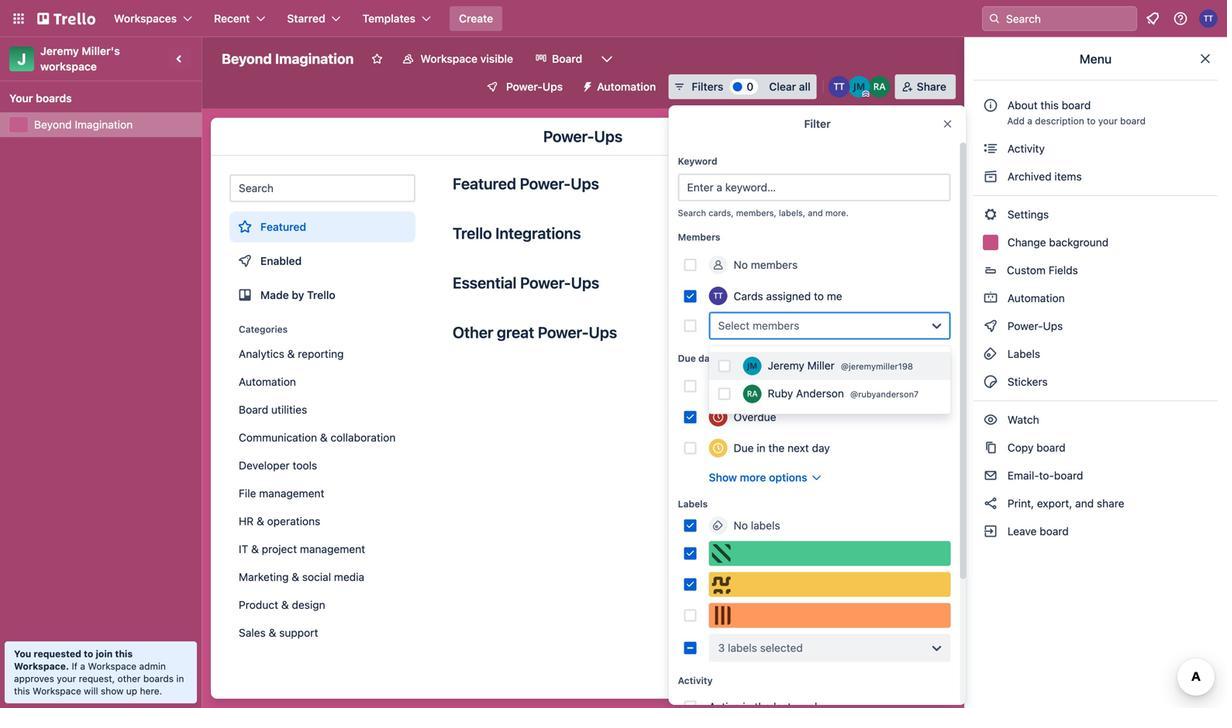 Task type: describe. For each thing, give the bounding box(es) containing it.
enabled link
[[230, 246, 416, 277]]

management inside "file management" link
[[259, 487, 324, 500]]

sm image for copy board
[[983, 440, 999, 456]]

search image
[[989, 12, 1001, 25]]

stickers
[[1005, 376, 1048, 388]]

file management
[[239, 487, 324, 500]]

design
[[292, 599, 325, 612]]

select
[[718, 319, 750, 332]]

leave
[[1008, 525, 1037, 538]]

& for social
[[292, 571, 299, 584]]

labels link
[[974, 342, 1218, 367]]

0 vertical spatial labels
[[1005, 348, 1041, 361]]

leave board
[[1005, 525, 1069, 538]]

labels for 3
[[728, 642, 757, 655]]

boards inside 'if a workspace admin approves your request, other boards in this workspace will show up here.'
[[143, 674, 174, 685]]

watch
[[1005, 414, 1042, 426]]

no labels
[[734, 519, 780, 532]]

show
[[709, 471, 737, 484]]

visible
[[480, 52, 513, 65]]

1 vertical spatial labels
[[678, 499, 708, 510]]

it & project management
[[239, 543, 365, 556]]

communication
[[239, 431, 317, 444]]

workspace navigation collapse icon image
[[169, 48, 191, 70]]

management inside it & project management link
[[300, 543, 365, 556]]

sm image for activity
[[983, 141, 999, 157]]

change
[[1008, 236, 1046, 249]]

email-
[[1008, 469, 1039, 482]]

marketing & social media link
[[230, 565, 416, 590]]

made by trello
[[261, 289, 336, 302]]

to inside about this board add a description to your board
[[1087, 116, 1096, 126]]

featured power-ups
[[453, 174, 599, 193]]

0 vertical spatial terry turtle (terryturtle) image
[[829, 76, 850, 98]]

settings link
[[974, 202, 1218, 227]]

more
[[740, 471, 766, 484]]

custom fields
[[1007, 264, 1078, 277]]

sm image for leave board
[[983, 524, 999, 540]]

power-ups inside button
[[506, 80, 563, 93]]

& for design
[[281, 599, 289, 612]]

archived
[[1008, 170, 1052, 183]]

templates
[[363, 12, 416, 25]]

hr & operations link
[[230, 509, 416, 534]]

color: green, title: none element
[[709, 542, 951, 566]]

automation inside button
[[597, 80, 656, 93]]

& for operations
[[257, 515, 264, 528]]

show more options button
[[709, 470, 823, 486]]

members
[[678, 232, 721, 243]]

archived items
[[1005, 170, 1082, 183]]

if a workspace admin approves your request, other boards in this workspace will show up here.
[[14, 661, 184, 697]]

2 vertical spatial power-ups
[[1005, 320, 1066, 333]]

jeremy for jeremy miller's workspace
[[40, 45, 79, 57]]

1 vertical spatial trello
[[307, 289, 336, 302]]

1 vertical spatial terry turtle (terryturtle) image
[[709, 287, 728, 305]]

power- inside power-ups button
[[506, 80, 543, 93]]

more.
[[826, 208, 849, 218]]

search
[[678, 208, 706, 218]]

options
[[769, 471, 808, 484]]

power- right great at the left of page
[[538, 323, 589, 342]]

menu
[[1080, 52, 1112, 66]]

0 notifications image
[[1144, 9, 1162, 28]]

star or unstar board image
[[371, 53, 383, 65]]

marketing
[[239, 571, 289, 584]]

media
[[334, 571, 364, 584]]

starred button
[[278, 6, 350, 31]]

analytics & reporting link
[[230, 342, 416, 367]]

ruby anderson @rubyanderson7
[[768, 387, 919, 400]]

social
[[302, 571, 331, 584]]

workspace
[[40, 60, 97, 73]]

keyword
[[678, 156, 718, 167]]

1 vertical spatial power-ups
[[543, 127, 623, 145]]

developer tools
[[239, 459, 317, 472]]

sm image for print, export, and share
[[983, 496, 999, 512]]

no for no dates
[[734, 380, 748, 393]]

1 vertical spatial beyond
[[34, 118, 72, 131]]

workspace inside button
[[421, 52, 478, 65]]

& for reporting
[[287, 348, 295, 361]]

sm image for labels
[[983, 347, 999, 362]]

imagination inside 'text box'
[[275, 50, 354, 67]]

board for board utilities
[[239, 404, 268, 416]]

filters
[[692, 80, 724, 93]]

operations
[[267, 515, 320, 528]]

about this board add a description to your board
[[1007, 99, 1146, 126]]

sm image for stickers
[[983, 374, 999, 390]]

a inside about this board add a description to your board
[[1028, 116, 1033, 126]]

due in the next day
[[734, 442, 830, 455]]

0 vertical spatial in
[[757, 442, 766, 455]]

due for due date
[[678, 353, 696, 364]]

1 vertical spatial automation
[[1005, 292, 1065, 305]]

0 horizontal spatial workspace
[[33, 686, 81, 697]]

dates
[[751, 380, 779, 393]]

sm image for watch
[[983, 412, 999, 428]]

support
[[279, 627, 318, 640]]

email-to-board
[[1005, 469, 1084, 482]]

to for you requested to join this workspace.
[[84, 649, 93, 660]]

watch link
[[974, 408, 1218, 433]]

share button
[[895, 74, 956, 99]]

3 labels selected
[[718, 642, 803, 655]]

this inside you requested to join this workspace.
[[115, 649, 133, 660]]

board for board
[[552, 52, 582, 65]]

sm image for power-ups
[[983, 319, 999, 334]]

all
[[799, 80, 811, 93]]

no dates
[[734, 380, 779, 393]]

3
[[718, 642, 725, 655]]

sm image for archived items
[[983, 169, 999, 185]]

description
[[1035, 116, 1085, 126]]

analytics & reporting
[[239, 348, 344, 361]]

@jeremymiller198
[[841, 362, 913, 372]]

0 vertical spatial boards
[[36, 92, 72, 105]]

power- down the integrations
[[520, 274, 571, 292]]

made by trello link
[[230, 280, 416, 311]]

product & design
[[239, 599, 325, 612]]

workspace visible button
[[393, 47, 523, 71]]

communication & collaboration link
[[230, 426, 416, 450]]

collaboration
[[331, 431, 396, 444]]

sm image inside automation button
[[575, 74, 597, 96]]

templates button
[[353, 6, 440, 31]]

activity link
[[974, 136, 1218, 161]]

board up print, export, and share
[[1054, 469, 1084, 482]]

& for project
[[251, 543, 259, 556]]

this member is an admin of this board. image
[[863, 91, 870, 98]]

if
[[72, 661, 78, 672]]

no members
[[734, 259, 798, 271]]

primary element
[[0, 0, 1227, 37]]

j
[[17, 50, 26, 68]]

clear
[[769, 80, 796, 93]]

due date
[[678, 353, 719, 364]]

automation button
[[575, 74, 665, 99]]

enabled
[[261, 255, 302, 267]]

board up 'description'
[[1062, 99, 1091, 112]]

board utilities
[[239, 404, 307, 416]]

labels,
[[779, 208, 806, 218]]



Task type: locate. For each thing, give the bounding box(es) containing it.
labels right 3
[[728, 642, 757, 655]]

print,
[[1008, 497, 1034, 510]]

0 horizontal spatial trello
[[307, 289, 336, 302]]

beyond inside 'text box'
[[222, 50, 272, 67]]

sm image left leave
[[983, 524, 999, 540]]

1 vertical spatial boards
[[143, 674, 174, 685]]

0 horizontal spatial and
[[808, 208, 823, 218]]

& down board utilities link
[[320, 431, 328, 444]]

& for support
[[269, 627, 276, 640]]

next
[[788, 442, 809, 455]]

essential power-ups
[[453, 274, 600, 292]]

to left join
[[84, 649, 93, 660]]

board left utilities
[[239, 404, 268, 416]]

due for due in the next day
[[734, 442, 754, 455]]

1 vertical spatial workspace
[[88, 661, 137, 672]]

overdue
[[734, 411, 776, 424]]

sm image inside activity link
[[983, 141, 999, 157]]

power-ups down automation button
[[543, 127, 623, 145]]

recent
[[214, 12, 250, 25]]

0 horizontal spatial activity
[[678, 676, 713, 687]]

automation
[[597, 80, 656, 93], [1005, 292, 1065, 305], [239, 376, 296, 388]]

a right the if
[[80, 661, 85, 672]]

1 vertical spatial and
[[1075, 497, 1094, 510]]

me
[[827, 290, 842, 303]]

1 vertical spatial your
[[57, 674, 76, 685]]

terry turtle (terryturtle) image
[[1199, 9, 1218, 28]]

terry turtle (terryturtle) image left cards
[[709, 287, 728, 305]]

1 horizontal spatial beyond
[[222, 50, 272, 67]]

sm image inside power-ups link
[[983, 319, 999, 334]]

analytics
[[239, 348, 284, 361]]

admin
[[139, 661, 166, 672]]

5 sm image from the top
[[983, 347, 999, 362]]

board up "to-"
[[1037, 442, 1066, 454]]

& right hr
[[257, 515, 264, 528]]

1 horizontal spatial board
[[552, 52, 582, 65]]

board left customize views icon
[[552, 52, 582, 65]]

to inside you requested to join this workspace.
[[84, 649, 93, 660]]

1 horizontal spatial labels
[[1005, 348, 1041, 361]]

0 horizontal spatial this
[[14, 686, 30, 697]]

custom
[[1007, 264, 1046, 277]]

stickers link
[[974, 370, 1218, 395]]

sales
[[239, 627, 266, 640]]

0 horizontal spatial a
[[80, 661, 85, 672]]

0 vertical spatial beyond
[[222, 50, 272, 67]]

boards right your
[[36, 92, 72, 105]]

0 horizontal spatial labels
[[678, 499, 708, 510]]

print, export, and share link
[[974, 492, 1218, 516]]

automation down customize views icon
[[597, 80, 656, 93]]

0 horizontal spatial beyond imagination
[[34, 118, 133, 131]]

power- inside power-ups link
[[1008, 320, 1043, 333]]

in left the
[[757, 442, 766, 455]]

color: yellow, title: none element
[[709, 573, 951, 597]]

jeremy up ruby
[[768, 359, 805, 372]]

this inside 'if a workspace admin approves your request, other boards in this workspace will show up here.'
[[14, 686, 30, 697]]

cards,
[[709, 208, 734, 218]]

date
[[699, 353, 719, 364]]

boards
[[36, 92, 72, 105], [143, 674, 174, 685]]

1 vertical spatial board
[[239, 404, 268, 416]]

due
[[678, 353, 696, 364], [734, 442, 754, 455]]

workspace down join
[[88, 661, 137, 672]]

sm image inside settings "link"
[[983, 207, 999, 223]]

back to home image
[[37, 6, 95, 31]]

1 vertical spatial this
[[115, 649, 133, 660]]

no for no labels
[[734, 519, 748, 532]]

file
[[239, 487, 256, 500]]

& right analytics at the left
[[287, 348, 295, 361]]

automation link down analytics & reporting link
[[230, 370, 416, 395]]

0 horizontal spatial featured
[[261, 221, 306, 233]]

7 sm image from the top
[[983, 412, 999, 428]]

imagination down your boards with 1 items element
[[75, 118, 133, 131]]

power- up the integrations
[[520, 174, 571, 193]]

0 vertical spatial automation
[[597, 80, 656, 93]]

members for select members
[[753, 319, 800, 332]]

labels for no
[[751, 519, 780, 532]]

3 sm image from the top
[[983, 291, 999, 306]]

power-ups down board link
[[506, 80, 563, 93]]

2 horizontal spatial to
[[1087, 116, 1096, 126]]

items
[[1055, 170, 1082, 183]]

to up activity link
[[1087, 116, 1096, 126]]

Enter a keyword… text field
[[678, 174, 951, 202]]

and
[[808, 208, 823, 218], [1075, 497, 1094, 510]]

1 horizontal spatial and
[[1075, 497, 1094, 510]]

2 sm image from the top
[[983, 207, 999, 223]]

0 vertical spatial power-ups
[[506, 80, 563, 93]]

1 vertical spatial automation link
[[230, 370, 416, 395]]

color: orange, title: none element
[[709, 604, 951, 628]]

Search field
[[1001, 7, 1137, 30]]

sm image inside the "archived items" link
[[983, 169, 999, 185]]

jeremy miller (jeremymiller198) image
[[849, 76, 870, 98]]

1 vertical spatial imagination
[[75, 118, 133, 131]]

& for collaboration
[[320, 431, 328, 444]]

0 vertical spatial and
[[808, 208, 823, 218]]

1 horizontal spatial in
[[757, 442, 766, 455]]

and left share
[[1075, 497, 1094, 510]]

sm image inside leave board "link"
[[983, 524, 999, 540]]

filter
[[804, 117, 831, 130]]

4 sm image from the top
[[983, 319, 999, 334]]

0 vertical spatial jeremy
[[40, 45, 79, 57]]

2 horizontal spatial workspace
[[421, 52, 478, 65]]

1 vertical spatial in
[[176, 674, 184, 685]]

a inside 'if a workspace admin approves your request, other boards in this workspace will show up here.'
[[80, 661, 85, 672]]

0 vertical spatial a
[[1028, 116, 1033, 126]]

marketing & social media
[[239, 571, 364, 584]]

jeremy miller (jeremymiller198) image
[[743, 357, 762, 376]]

0 horizontal spatial boards
[[36, 92, 72, 105]]

sm image for email-to-board
[[983, 468, 999, 484]]

2 vertical spatial to
[[84, 649, 93, 660]]

featured for featured power-ups
[[453, 174, 516, 193]]

power-ups button
[[475, 74, 572, 99]]

made
[[261, 289, 289, 302]]

1 horizontal spatial featured
[[453, 174, 516, 193]]

0 vertical spatial labels
[[751, 519, 780, 532]]

sm image for settings
[[983, 207, 999, 223]]

Search text field
[[230, 174, 416, 202]]

automation link
[[974, 286, 1218, 311], [230, 370, 416, 395]]

0 horizontal spatial automation
[[239, 376, 296, 388]]

members down cards assigned to me
[[753, 319, 800, 332]]

anderson
[[796, 387, 844, 400]]

0 vertical spatial activity
[[1005, 142, 1045, 155]]

other great power-ups
[[453, 323, 617, 342]]

1 vertical spatial to
[[814, 290, 824, 303]]

2 horizontal spatial this
[[1041, 99, 1059, 112]]

automation link up power-ups link
[[974, 286, 1218, 311]]

your down the if
[[57, 674, 76, 685]]

requested
[[34, 649, 81, 660]]

boards down admin
[[143, 674, 174, 685]]

other
[[453, 323, 493, 342]]

members up cards assigned to me
[[751, 259, 798, 271]]

automation down custom fields
[[1005, 292, 1065, 305]]

0 horizontal spatial to
[[84, 649, 93, 660]]

miller
[[808, 359, 835, 372]]

& right sales
[[269, 627, 276, 640]]

0 vertical spatial trello
[[453, 224, 492, 242]]

jeremy for jeremy miller @jeremymiller198
[[768, 359, 805, 372]]

members for no members
[[751, 259, 798, 271]]

export,
[[1037, 497, 1073, 510]]

terry turtle (terryturtle) image left this member is an admin of this board. image
[[829, 76, 850, 98]]

0 vertical spatial no
[[734, 259, 748, 271]]

0 horizontal spatial your
[[57, 674, 76, 685]]

0 vertical spatial automation link
[[974, 286, 1218, 311]]

miller's
[[82, 45, 120, 57]]

0 vertical spatial featured
[[453, 174, 516, 193]]

jeremy
[[40, 45, 79, 57], [768, 359, 805, 372]]

project
[[262, 543, 297, 556]]

sm image inside the stickers link
[[983, 374, 999, 390]]

3 no from the top
[[734, 519, 748, 532]]

due up more
[[734, 442, 754, 455]]

imagination down starred popup button
[[275, 50, 354, 67]]

by
[[292, 289, 304, 302]]

1 horizontal spatial imagination
[[275, 50, 354, 67]]

communication & collaboration
[[239, 431, 396, 444]]

in right other at bottom left
[[176, 674, 184, 685]]

1 horizontal spatial beyond imagination
[[222, 50, 354, 67]]

0 horizontal spatial jeremy
[[40, 45, 79, 57]]

labels down show more options button
[[751, 519, 780, 532]]

this down approves
[[14, 686, 30, 697]]

0 vertical spatial management
[[259, 487, 324, 500]]

& right it on the bottom left
[[251, 543, 259, 556]]

due left date on the right of page
[[678, 353, 696, 364]]

ruby anderson (rubyanderson7) image
[[869, 76, 891, 98]]

your up activity link
[[1099, 116, 1118, 126]]

show more options
[[709, 471, 808, 484]]

1 vertical spatial featured
[[261, 221, 306, 233]]

1 vertical spatial activity
[[678, 676, 713, 687]]

0 vertical spatial to
[[1087, 116, 1096, 126]]

0 vertical spatial due
[[678, 353, 696, 364]]

add
[[1007, 116, 1025, 126]]

workspace.
[[14, 661, 69, 672]]

8 sm image from the top
[[983, 440, 999, 456]]

sm image inside automation link
[[983, 291, 999, 306]]

featured up enabled at the top left
[[261, 221, 306, 233]]

0 horizontal spatial imagination
[[75, 118, 133, 131]]

workspace left visible on the left
[[421, 52, 478, 65]]

& left social
[[292, 571, 299, 584]]

sm image inside copy board link
[[983, 440, 999, 456]]

1 sm image from the top
[[983, 141, 999, 157]]

your
[[9, 92, 33, 105]]

and left more.
[[808, 208, 823, 218]]

featured up trello integrations
[[453, 174, 516, 193]]

in inside 'if a workspace admin approves your request, other boards in this workspace will show up here.'
[[176, 674, 184, 685]]

automation up board utilities
[[239, 376, 296, 388]]

1 horizontal spatial automation link
[[974, 286, 1218, 311]]

1 horizontal spatial your
[[1099, 116, 1118, 126]]

sm image
[[575, 74, 597, 96], [983, 169, 999, 185], [983, 496, 999, 512], [983, 524, 999, 540]]

jeremy up the workspace
[[40, 45, 79, 57]]

workspace visible
[[421, 52, 513, 65]]

ruby anderson (rubyanderson7) image
[[743, 385, 762, 404]]

2 horizontal spatial automation
[[1005, 292, 1065, 305]]

this up 'description'
[[1041, 99, 1059, 112]]

show
[[101, 686, 124, 697]]

sales & support link
[[230, 621, 416, 646]]

day
[[812, 442, 830, 455]]

join
[[96, 649, 113, 660]]

1 vertical spatial no
[[734, 380, 748, 393]]

sm image inside email-to-board link
[[983, 468, 999, 484]]

hr & operations
[[239, 515, 320, 528]]

0
[[747, 80, 754, 93]]

selected
[[760, 642, 803, 655]]

6 sm image from the top
[[983, 374, 999, 390]]

1 vertical spatial jeremy
[[768, 359, 805, 372]]

0 horizontal spatial beyond
[[34, 118, 72, 131]]

it & project management link
[[230, 537, 416, 562]]

1 vertical spatial beyond imagination
[[34, 118, 133, 131]]

2 no from the top
[[734, 380, 748, 393]]

background
[[1049, 236, 1109, 249]]

sm image for automation
[[983, 291, 999, 306]]

your boards
[[9, 92, 72, 105]]

sm image left archived
[[983, 169, 999, 185]]

clear all
[[769, 80, 811, 93]]

your inside 'if a workspace admin approves your request, other boards in this workspace will show up here.'
[[57, 674, 76, 685]]

copy board link
[[974, 436, 1218, 461]]

sm image left print,
[[983, 496, 999, 512]]

power-ups link
[[974, 314, 1218, 339]]

0 vertical spatial members
[[751, 259, 798, 271]]

it
[[239, 543, 248, 556]]

trello right by
[[307, 289, 336, 302]]

featured link
[[230, 212, 416, 243]]

change background link
[[974, 230, 1218, 255]]

beyond down recent "popup button"
[[222, 50, 272, 67]]

customize views image
[[600, 51, 615, 67]]

your boards with 1 items element
[[9, 89, 185, 108]]

power- down visible on the left
[[506, 80, 543, 93]]

@rubyanderson7
[[850, 390, 919, 400]]

1 horizontal spatial boards
[[143, 674, 174, 685]]

1 horizontal spatial trello
[[453, 224, 492, 242]]

board down export,
[[1040, 525, 1069, 538]]

settings
[[1005, 208, 1049, 221]]

beyond down your boards
[[34, 118, 72, 131]]

change background
[[1005, 236, 1109, 249]]

email-to-board link
[[974, 464, 1218, 488]]

no down more
[[734, 519, 748, 532]]

2 vertical spatial no
[[734, 519, 748, 532]]

no down jeremy miller (jeremymiller198) icon
[[734, 380, 748, 393]]

1 vertical spatial members
[[753, 319, 800, 332]]

sm image down board link
[[575, 74, 597, 96]]

0 vertical spatial imagination
[[275, 50, 354, 67]]

members,
[[736, 208, 777, 218]]

share
[[917, 80, 947, 93]]

cards
[[734, 290, 763, 303]]

1 horizontal spatial automation
[[597, 80, 656, 93]]

a right add
[[1028, 116, 1033, 126]]

1 horizontal spatial terry turtle (terryturtle) image
[[829, 76, 850, 98]]

beyond imagination inside 'text box'
[[222, 50, 354, 67]]

labels
[[751, 519, 780, 532], [728, 642, 757, 655]]

your inside about this board add a description to your board
[[1099, 116, 1118, 126]]

1 vertical spatial management
[[300, 543, 365, 556]]

you requested to join this workspace.
[[14, 649, 133, 672]]

great
[[497, 323, 534, 342]]

no for no members
[[734, 259, 748, 271]]

1 horizontal spatial activity
[[1005, 142, 1045, 155]]

workspace down approves
[[33, 686, 81, 697]]

share
[[1097, 497, 1125, 510]]

jeremy miller's workspace
[[40, 45, 123, 73]]

to left me
[[814, 290, 824, 303]]

board inside "link"
[[1040, 525, 1069, 538]]

this inside about this board add a description to your board
[[1041, 99, 1059, 112]]

2 vertical spatial this
[[14, 686, 30, 697]]

no up cards
[[734, 259, 748, 271]]

power-ups down custom fields
[[1005, 320, 1066, 333]]

0 vertical spatial beyond imagination
[[222, 50, 354, 67]]

board
[[552, 52, 582, 65], [239, 404, 268, 416]]

product & design link
[[230, 593, 416, 618]]

1 vertical spatial a
[[80, 661, 85, 672]]

sm image
[[983, 141, 999, 157], [983, 207, 999, 223], [983, 291, 999, 306], [983, 319, 999, 334], [983, 347, 999, 362], [983, 374, 999, 390], [983, 412, 999, 428], [983, 440, 999, 456], [983, 468, 999, 484]]

management up operations
[[259, 487, 324, 500]]

no
[[734, 259, 748, 271], [734, 380, 748, 393], [734, 519, 748, 532]]

to for cards assigned to me
[[814, 290, 824, 303]]

this right join
[[115, 649, 133, 660]]

featured for featured
[[261, 221, 306, 233]]

2 vertical spatial workspace
[[33, 686, 81, 697]]

members
[[751, 259, 798, 271], [753, 319, 800, 332]]

1 vertical spatial due
[[734, 442, 754, 455]]

power- up featured power-ups
[[543, 127, 594, 145]]

2 vertical spatial automation
[[239, 376, 296, 388]]

beyond imagination down the starred at the top left
[[222, 50, 354, 67]]

reporting
[[298, 348, 344, 361]]

9 sm image from the top
[[983, 468, 999, 484]]

close popover image
[[942, 118, 954, 130]]

0 vertical spatial board
[[552, 52, 582, 65]]

power- up stickers
[[1008, 320, 1043, 333]]

sm image inside "labels" link
[[983, 347, 999, 362]]

1 no from the top
[[734, 259, 748, 271]]

0 horizontal spatial terry turtle (terryturtle) image
[[709, 287, 728, 305]]

jeremy inside jeremy miller's workspace
[[40, 45, 79, 57]]

1 horizontal spatial a
[[1028, 116, 1033, 126]]

workspaces button
[[105, 6, 202, 31]]

ups inside button
[[543, 80, 563, 93]]

1 horizontal spatial due
[[734, 442, 754, 455]]

custom fields button
[[974, 258, 1218, 283]]

1 horizontal spatial to
[[814, 290, 824, 303]]

& left design
[[281, 599, 289, 612]]

developer
[[239, 459, 290, 472]]

&
[[287, 348, 295, 361], [320, 431, 328, 444], [257, 515, 264, 528], [251, 543, 259, 556], [292, 571, 299, 584], [281, 599, 289, 612], [269, 627, 276, 640]]

0 vertical spatial this
[[1041, 99, 1059, 112]]

1 vertical spatial labels
[[728, 642, 757, 655]]

sm image inside print, export, and share link
[[983, 496, 999, 512]]

management down hr & operations link
[[300, 543, 365, 556]]

beyond imagination down your boards with 1 items element
[[34, 118, 133, 131]]

sm image inside watch link
[[983, 412, 999, 428]]

terry turtle (terryturtle) image
[[829, 76, 850, 98], [709, 287, 728, 305]]

0 horizontal spatial in
[[176, 674, 184, 685]]

1 horizontal spatial jeremy
[[768, 359, 805, 372]]

0 horizontal spatial board
[[239, 404, 268, 416]]

developer tools link
[[230, 454, 416, 478]]

product
[[239, 599, 278, 612]]

0 vertical spatial your
[[1099, 116, 1118, 126]]

1 horizontal spatial workspace
[[88, 661, 137, 672]]

Board name text field
[[214, 47, 362, 71]]

archived items link
[[974, 164, 1218, 189]]

create button
[[450, 6, 503, 31]]

integrations
[[496, 224, 581, 242]]

open information menu image
[[1173, 11, 1189, 26]]

trello up essential
[[453, 224, 492, 242]]

your
[[1099, 116, 1118, 126], [57, 674, 76, 685]]

board up activity link
[[1120, 116, 1146, 126]]



Task type: vqa. For each thing, say whether or not it's contained in the screenshot.
Date
yes



